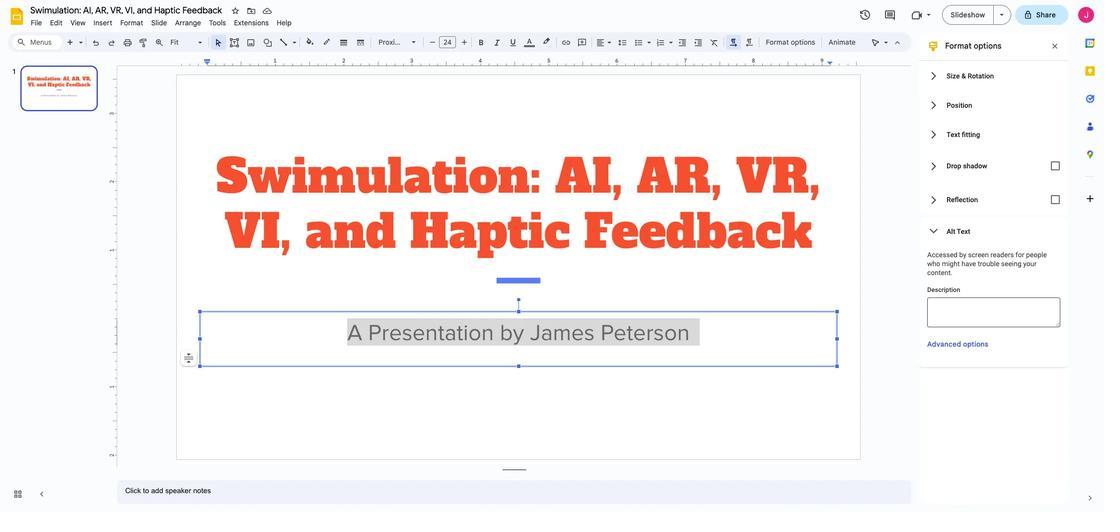 Task type: locate. For each thing, give the bounding box(es) containing it.
toggle shadow image
[[1046, 156, 1066, 176]]

fitting
[[962, 130, 981, 138]]

presentation options image
[[1000, 14, 1004, 16]]

content.
[[928, 269, 953, 277]]

position tab
[[920, 90, 1069, 120]]

accessed by screen readers for people who might have trouble seeing your content.
[[928, 251, 1048, 277]]

options left animate
[[791, 38, 816, 47]]

size & rotation tab
[[920, 61, 1069, 90]]

navigation inside format options 'application'
[[0, 56, 109, 512]]

screen
[[969, 251, 989, 259]]

advanced options tab
[[928, 339, 989, 350]]

options up "size & rotation" tab
[[974, 41, 1002, 51]]

help
[[277, 18, 292, 27]]

slideshow button
[[943, 5, 994, 25]]

who
[[928, 260, 941, 268]]

drop shadow
[[947, 162, 988, 170]]

help menu item
[[273, 17, 296, 29]]

seeing
[[1002, 260, 1022, 268]]

insert menu item
[[90, 17, 116, 29]]

text right alt
[[957, 227, 971, 235]]

line & paragraph spacing image
[[617, 35, 628, 49]]

text left fitting
[[947, 130, 961, 138]]

Zoom text field
[[169, 35, 197, 49]]

font list. proxima nova selected. option
[[379, 35, 424, 49]]

menu bar containing file
[[27, 13, 296, 29]]

&
[[962, 72, 967, 80]]

menu bar inside menu bar banner
[[27, 13, 296, 29]]

reflection
[[947, 196, 979, 204]]

slide
[[151, 18, 167, 27]]

format options inside format options "button"
[[766, 38, 816, 47]]

format inside "button"
[[766, 38, 790, 47]]

Toggle reflection checkbox
[[1046, 190, 1066, 210]]

view menu item
[[67, 17, 90, 29]]

share
[[1037, 10, 1057, 19]]

options
[[791, 38, 816, 47], [974, 41, 1002, 51], [964, 340, 989, 349]]

insert image image
[[245, 35, 257, 49]]

tab list
[[1077, 29, 1105, 485]]

format options button
[[762, 35, 820, 50]]

menu bar banner
[[0, 0, 1105, 512]]

extensions
[[234, 18, 269, 27]]

right margin image
[[828, 58, 861, 66]]

1 horizontal spatial format options
[[946, 41, 1002, 51]]

Rename text field
[[27, 4, 228, 16]]

proxima
[[379, 38, 405, 47]]

insert
[[94, 18, 112, 27]]

Font size field
[[439, 36, 460, 51]]

format
[[120, 18, 143, 27], [766, 38, 790, 47], [946, 41, 972, 51]]

your
[[1024, 260, 1037, 268]]

main toolbar
[[62, 0, 861, 386]]

format options application
[[0, 0, 1105, 512]]

0 horizontal spatial format
[[120, 18, 143, 27]]

1 vertical spatial text
[[957, 227, 971, 235]]

border weight option
[[338, 35, 350, 49]]

edit
[[50, 18, 63, 27]]

select line image
[[290, 36, 297, 39]]

toggle reflection image
[[1046, 190, 1066, 210]]

tab list inside menu bar banner
[[1077, 29, 1105, 485]]

Font size text field
[[440, 36, 456, 48]]

text
[[947, 130, 961, 138], [957, 227, 971, 235]]

options right advanced
[[964, 340, 989, 349]]

mode and view toolbar
[[868, 32, 906, 52]]

Zoom field
[[167, 35, 207, 50]]

navigation
[[0, 56, 109, 512]]

2 horizontal spatial format
[[946, 41, 972, 51]]

animate button
[[825, 35, 861, 50]]

slideshow
[[951, 10, 986, 19]]

proxima nova
[[379, 38, 424, 47]]

1 horizontal spatial format
[[766, 38, 790, 47]]

menu bar
[[27, 13, 296, 29]]

format options
[[766, 38, 816, 47], [946, 41, 1002, 51]]

option
[[181, 350, 197, 366]]

border color: transparent image
[[321, 35, 333, 48]]

rotation
[[968, 72, 995, 80]]

advanced
[[928, 340, 962, 349]]

for
[[1016, 251, 1025, 259]]

alt text
[[947, 227, 971, 235]]

size & rotation
[[947, 72, 995, 80]]

animate
[[829, 38, 856, 47]]

0 horizontal spatial format options
[[766, 38, 816, 47]]



Task type: describe. For each thing, give the bounding box(es) containing it.
Description text field
[[928, 298, 1061, 328]]

edit menu item
[[46, 17, 67, 29]]

shrink text on overflow image
[[182, 351, 196, 365]]

have
[[962, 260, 977, 268]]

Menus field
[[12, 35, 62, 49]]

trouble
[[978, 260, 1000, 268]]

drop
[[947, 162, 962, 170]]

text fitting
[[947, 130, 981, 138]]

accessed
[[928, 251, 958, 259]]

tools
[[209, 18, 226, 27]]

format inside menu item
[[120, 18, 143, 27]]

border dash option
[[355, 35, 367, 49]]

share button
[[1016, 5, 1069, 25]]

format options inside format options section
[[946, 41, 1002, 51]]

drop shadow tab
[[920, 149, 1069, 183]]

new slide with layout image
[[77, 36, 83, 39]]

position
[[947, 101, 973, 109]]

Star checkbox
[[229, 4, 243, 18]]

arrange menu item
[[171, 17, 205, 29]]

text fitting tab
[[920, 120, 1069, 149]]

format options section
[[920, 32, 1069, 504]]

reflection tab
[[920, 183, 1069, 217]]

fill color: transparent image
[[304, 35, 316, 48]]

readers
[[991, 251, 1015, 259]]

text color image
[[524, 35, 535, 47]]

options inside 'tab'
[[964, 340, 989, 349]]

format menu item
[[116, 17, 147, 29]]

extensions menu item
[[230, 17, 273, 29]]

people
[[1027, 251, 1048, 259]]

view
[[71, 18, 86, 27]]

Toggle shadow checkbox
[[1046, 156, 1066, 176]]

advanced options
[[928, 340, 989, 349]]

slide menu item
[[147, 17, 171, 29]]

options inside "button"
[[791, 38, 816, 47]]

nova
[[407, 38, 424, 47]]

highlight color image
[[541, 35, 552, 47]]

by
[[960, 251, 967, 259]]

description
[[928, 286, 961, 294]]

shadow
[[964, 162, 988, 170]]

shape image
[[262, 35, 274, 49]]

arrange
[[175, 18, 201, 27]]

alt text tab
[[920, 217, 1069, 246]]

0 vertical spatial text
[[947, 130, 961, 138]]

left margin image
[[177, 58, 210, 66]]

format inside section
[[946, 41, 972, 51]]

size
[[947, 72, 960, 80]]

alt
[[947, 227, 956, 235]]

tools menu item
[[205, 17, 230, 29]]

file
[[31, 18, 42, 27]]

file menu item
[[27, 17, 46, 29]]

might
[[943, 260, 960, 268]]



Task type: vqa. For each thing, say whether or not it's contained in the screenshot.
wrap text Option
no



